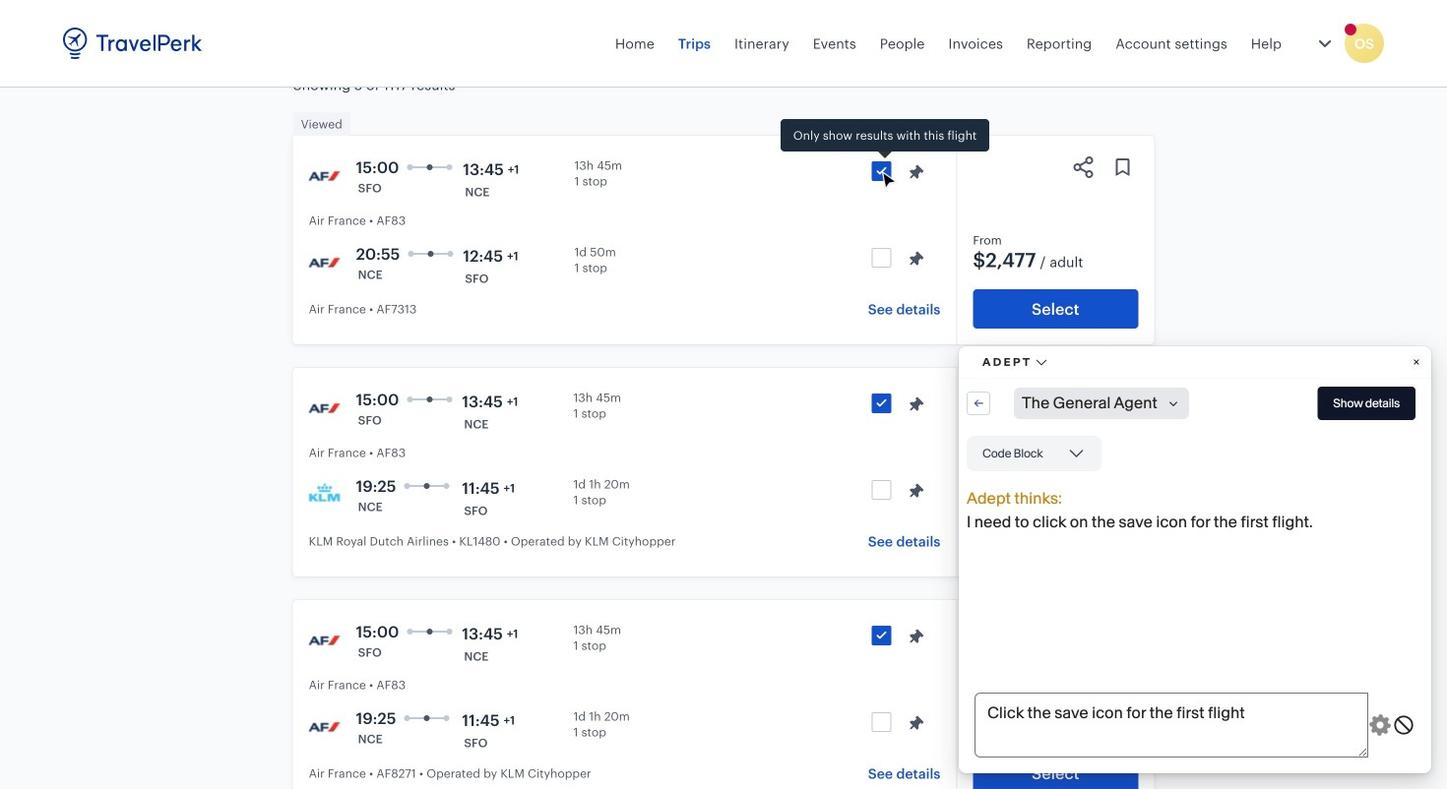 Task type: locate. For each thing, give the bounding box(es) containing it.
air france image for 2nd air france image from the top of the page
[[309, 624, 340, 656]]

tooltip
[[781, 119, 990, 161]]

1 air france image from the top
[[309, 160, 340, 191]]

air france image
[[309, 160, 340, 191], [309, 711, 340, 743]]

2 air france image from the top
[[309, 392, 340, 423]]

air france image
[[309, 246, 340, 278], [309, 392, 340, 423], [309, 624, 340, 656]]

0 vertical spatial air france image
[[309, 246, 340, 278]]

1 vertical spatial air france image
[[309, 711, 340, 743]]

0 vertical spatial air france image
[[309, 160, 340, 191]]

2 vertical spatial air france image
[[309, 624, 340, 656]]

1 air france image from the top
[[309, 246, 340, 278]]

1 vertical spatial air france image
[[309, 392, 340, 423]]

3 air france image from the top
[[309, 624, 340, 656]]



Task type: vqa. For each thing, say whether or not it's contained in the screenshot.
RETURN text field
no



Task type: describe. For each thing, give the bounding box(es) containing it.
2 air france image from the top
[[309, 711, 340, 743]]

air france image for klm royal dutch airlines image
[[309, 392, 340, 423]]

klm royal dutch airlines image
[[309, 479, 340, 510]]



